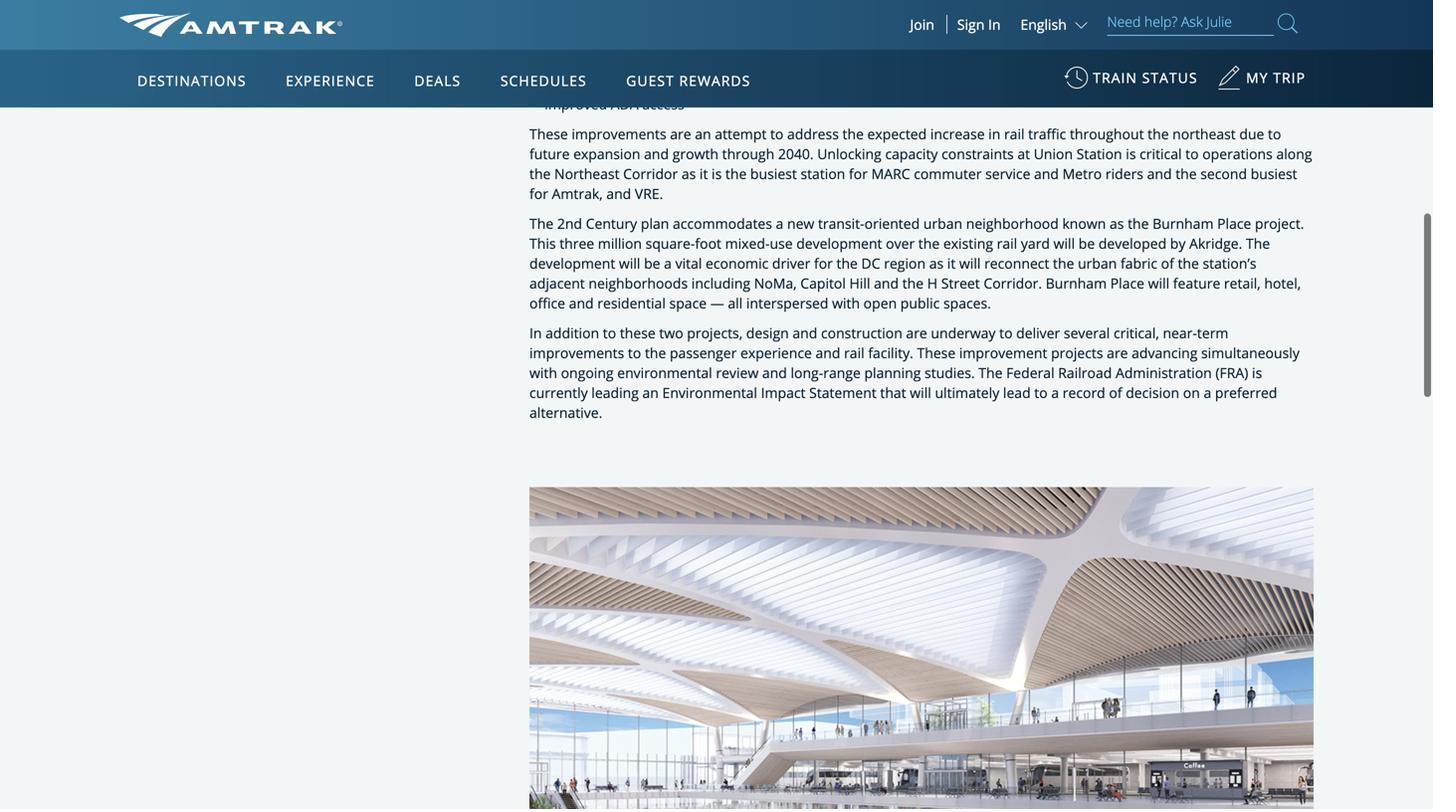 Task type: vqa. For each thing, say whether or not it's contained in the screenshot.
middle of
yes



Task type: describe. For each thing, give the bounding box(es) containing it.
will down existing on the top right of the page
[[960, 254, 981, 273]]

0 vertical spatial development
[[797, 234, 883, 253]]

search icon image
[[1279, 9, 1298, 37]]

two
[[660, 324, 684, 343]]

ongoing
[[561, 363, 614, 382]]

network
[[888, 55, 941, 73]]

million
[[598, 234, 642, 253]]

berthing
[[709, 35, 764, 54]]

facilities
[[742, 74, 795, 93]]

guest
[[627, 71, 675, 90]]

passenger
[[670, 344, 737, 362]]

neighborhood
[[967, 214, 1059, 233]]

open
[[864, 294, 897, 313]]

that
[[881, 383, 907, 402]]

review
[[716, 363, 759, 382]]

long-
[[791, 363, 824, 382]]

term
[[1198, 324, 1229, 343]]

and down 'interspersed' at the right top
[[793, 324, 818, 343]]

my
[[1247, 68, 1269, 87]]

with inside the 2nd century plan accommodates a new transit-oriented urban neighborhood known as the burnham place project. this three million square-foot mixed-use development over the existing rail yard will be developed by akridge. the development will be a vital economic driver for the dc region as it will reconnect the urban fabric of the station's adjacent neighborhoods including noma, capitol hill and the h street corridor. burnham place will feature retail, hotel, office and residential space — all interspersed with open public spaces.
[[833, 294, 860, 313]]

range
[[824, 363, 861, 382]]

office
[[530, 294, 566, 313]]

these inside in addition to these two projects, design and construction are underway to deliver several critical, near-term improvements to the passenger experience and rail facility. these improvement projects are advancing simultaneously with ongoing environmental review and long-range planning studies. the federal railroad administration (fra) is currently leading an environmental impact statement that will ultimately lead to a record of decision on a preferred alternative.
[[918, 344, 956, 362]]

1 vertical spatial burnham
[[1046, 274, 1107, 293]]

the up the feature
[[1178, 254, 1200, 273]]

banner containing join
[[0, 0, 1434, 460]]

experience
[[286, 71, 375, 90]]

station's
[[1203, 254, 1257, 273]]

0 horizontal spatial the
[[530, 214, 554, 233]]

integrated
[[588, 74, 656, 93]]

experience button
[[278, 53, 383, 109]]

critical
[[1140, 144, 1182, 163]]

plan
[[641, 214, 670, 233]]

three
[[560, 234, 595, 253]]

economic
[[706, 254, 769, 273]]

growth
[[673, 144, 719, 163]]

1 horizontal spatial be
[[1079, 234, 1096, 253]]

1 busiest from the left
[[751, 164, 797, 183]]

the up hill
[[837, 254, 858, 273]]

1 vertical spatial be
[[644, 254, 661, 273]]

and inside wider platforms longer tracks for double-berthing of trains new entrances and exit points to surrounding street network better integrated multi-modal facilities improved ada access
[[645, 55, 670, 73]]

station
[[801, 164, 846, 183]]

0 horizontal spatial urban
[[924, 214, 963, 233]]

oriented
[[865, 214, 920, 233]]

are inside these improvements are an attempt to address the expected increase in rail traffic throughout the northeast due to future expansion and growth through 2040. unlocking capacity constraints at union station is critical to operations along the northeast corridor as it is the busiest station for marc commuter service and metro riders and the second busiest for amtrak, and vre.
[[670, 124, 692, 143]]

service
[[986, 164, 1031, 183]]

record
[[1063, 383, 1106, 402]]

space
[[670, 294, 707, 313]]

my trip
[[1247, 68, 1306, 87]]

dc
[[862, 254, 881, 273]]

train
[[1094, 68, 1138, 87]]

ultimately
[[935, 383, 1000, 402]]

destinations button
[[129, 53, 254, 109]]

schedules link
[[493, 50, 595, 108]]

2 horizontal spatial the
[[1247, 234, 1271, 253]]

noma,
[[755, 274, 797, 293]]

the inside in addition to these two projects, design and construction are underway to deliver several critical, near-term improvements to the passenger experience and rail facility. these improvement projects are advancing simultaneously with ongoing environmental review and long-range planning studies. the federal railroad administration (fra) is currently leading an environmental impact statement that will ultimately lead to a record of decision on a preferred alternative.
[[979, 363, 1003, 382]]

1 horizontal spatial burnham
[[1153, 214, 1214, 233]]

at
[[1018, 144, 1031, 163]]

2040.
[[778, 144, 814, 163]]

and down critical
[[1148, 164, 1173, 183]]

northeast
[[1173, 124, 1236, 143]]

and left vre.
[[607, 184, 632, 203]]

expected
[[868, 124, 927, 143]]

for inside wider platforms longer tracks for double-berthing of trains new entrances and exit points to surrounding street network better integrated multi-modal facilities improved ada access
[[636, 35, 655, 54]]

will inside in addition to these two projects, design and construction are underway to deliver several critical, near-term improvements to the passenger experience and rail facility. these improvement projects are advancing simultaneously with ongoing environmental review and long-range planning studies. the federal railroad administration (fra) is currently leading an environmental impact statement that will ultimately lead to a record of decision on a preferred alternative.
[[910, 383, 932, 402]]

english button
[[1021, 15, 1093, 34]]

lead
[[1004, 383, 1031, 402]]

a up the use
[[776, 214, 784, 233]]

1 vertical spatial as
[[1110, 214, 1125, 233]]

2 vertical spatial are
[[1107, 344, 1129, 362]]

rail inside these improvements are an attempt to address the expected increase in rail traffic throughout the northeast due to future expansion and growth through 2040. unlocking capacity constraints at union station is critical to operations along the northeast corridor as it is the busiest station for marc commuter service and metro riders and the second busiest for amtrak, and vre.
[[1005, 124, 1025, 143]]

unlocking
[[818, 144, 882, 163]]

facility.
[[869, 344, 914, 362]]

destinations
[[137, 71, 246, 90]]

of inside in addition to these two projects, design and construction are underway to deliver several critical, near-term improvements to the passenger experience and rail facility. these improvement projects are advancing simultaneously with ongoing environmental review and long-range planning studies. the federal railroad administration (fra) is currently leading an environmental impact statement that will ultimately lead to a record of decision on a preferred alternative.
[[1110, 383, 1123, 402]]

is inside in addition to these two projects, design and construction are underway to deliver several critical, near-term improvements to the passenger experience and rail facility. these improvement projects are advancing simultaneously with ongoing environmental review and long-range planning studies. the federal railroad administration (fra) is currently leading an environmental impact statement that will ultimately lead to a record of decision on a preferred alternative.
[[1253, 363, 1263, 382]]

railroad
[[1059, 363, 1113, 382]]

feature
[[1174, 274, 1221, 293]]

through
[[723, 144, 775, 163]]

the up unlocking at right
[[843, 124, 864, 143]]

these inside these improvements are an attempt to address the expected increase in rail traffic throughout the northeast due to future expansion and growth through 2040. unlocking capacity constraints at union station is critical to operations along the northeast corridor as it is the busiest station for marc commuter service and metro riders and the second busiest for amtrak, and vre.
[[530, 124, 568, 143]]

constraints
[[942, 144, 1014, 163]]

preferred
[[1216, 383, 1278, 402]]

the down known
[[1054, 254, 1075, 273]]

will down known
[[1054, 234, 1076, 253]]

for down unlocking at right
[[849, 164, 868, 183]]

sign in button
[[958, 15, 1001, 34]]

a left record at the top right of the page
[[1052, 383, 1060, 402]]

leading
[[592, 383, 639, 402]]

better
[[545, 74, 585, 93]]

these
[[620, 324, 656, 343]]

decision
[[1126, 383, 1180, 402]]

near-
[[1163, 324, 1198, 343]]

mixed-
[[725, 234, 770, 253]]

including
[[692, 274, 751, 293]]

interspersed
[[747, 294, 829, 313]]

will up the neighborhoods
[[619, 254, 641, 273]]

administration
[[1116, 363, 1213, 382]]

deals button
[[407, 53, 469, 109]]

h
[[928, 274, 938, 293]]

vital
[[676, 254, 702, 273]]

an inside these improvements are an attempt to address the expected increase in rail traffic throughout the northeast due to future expansion and growth through 2040. unlocking capacity constraints at union station is critical to operations along the northeast corridor as it is the busiest station for marc commuter service and metro riders and the second busiest for amtrak, and vre.
[[695, 124, 712, 143]]

second
[[1201, 164, 1248, 183]]

statement
[[810, 383, 877, 402]]

of inside wider platforms longer tracks for double-berthing of trains new entrances and exit points to surrounding street network better integrated multi-modal facilities improved ada access
[[767, 35, 781, 54]]

all
[[728, 294, 743, 313]]

rewards
[[680, 71, 751, 90]]

train status
[[1094, 68, 1198, 87]]

adjacent
[[530, 274, 585, 293]]

future
[[530, 144, 570, 163]]

this
[[530, 234, 556, 253]]

fabric
[[1121, 254, 1158, 273]]

reconnect
[[985, 254, 1050, 273]]

developed
[[1099, 234, 1167, 253]]

join button
[[899, 15, 948, 34]]

for inside the 2nd century plan accommodates a new transit-oriented urban neighborhood known as the burnham place project. this three million square-foot mixed-use development over the existing rail yard will be developed by akridge. the development will be a vital economic driver for the dc region as it will reconnect the urban fabric of the station's adjacent neighborhoods including noma, capitol hill and the h street corridor. burnham place will feature retail, hotel, office and residential space — all interspersed with open public spaces.
[[814, 254, 833, 273]]

address
[[788, 124, 839, 143]]

english
[[1021, 15, 1067, 34]]

to down northeast
[[1186, 144, 1199, 163]]

the up critical
[[1148, 124, 1170, 143]]

guest rewards
[[627, 71, 751, 90]]

retail,
[[1225, 274, 1261, 293]]

longer
[[545, 35, 590, 54]]

traffic
[[1029, 124, 1067, 143]]

in
[[989, 124, 1001, 143]]

my trip button
[[1218, 59, 1306, 108]]

2 vertical spatial as
[[930, 254, 944, 273]]

the right over
[[919, 234, 940, 253]]



Task type: locate. For each thing, give the bounding box(es) containing it.
0 horizontal spatial these
[[530, 124, 568, 143]]

2nd
[[557, 214, 583, 233]]

critical,
[[1114, 324, 1160, 343]]

with down hill
[[833, 294, 860, 313]]

is down simultaneously
[[1253, 363, 1263, 382]]

design
[[747, 324, 789, 343]]

and up range
[[816, 344, 841, 362]]

for right tracks
[[636, 35, 655, 54]]

be up the neighborhoods
[[644, 254, 661, 273]]

2 horizontal spatial of
[[1162, 254, 1175, 273]]

on
[[1184, 383, 1201, 402]]

the 2nd century plan accommodates a new transit-oriented urban neighborhood known as the burnham place project. this three million square-foot mixed-use development over the existing rail yard will be developed by akridge. the development will be a vital economic driver for the dc region as it will reconnect the urban fabric of the station's adjacent neighborhoods including noma, capitol hill and the h street corridor. burnham place will feature retail, hotel, office and residential space — all interspersed with open public spaces.
[[530, 214, 1305, 313]]

1 vertical spatial is
[[712, 164, 722, 183]]

amtrak,
[[552, 184, 603, 203]]

to up improvement
[[1000, 324, 1013, 343]]

improvements up expansion
[[572, 124, 667, 143]]

the up environmental
[[645, 344, 666, 362]]

1 vertical spatial place
[[1111, 274, 1145, 293]]

urban
[[924, 214, 963, 233], [1078, 254, 1118, 273]]

2 horizontal spatial as
[[1110, 214, 1125, 233]]

as up developed
[[1110, 214, 1125, 233]]

guest rewards button
[[619, 53, 759, 109]]

0 horizontal spatial burnham
[[1046, 274, 1107, 293]]

improved
[[545, 94, 608, 113]]

it inside these improvements are an attempt to address the expected increase in rail traffic throughout the northeast due to future expansion and growth through 2040. unlocking capacity constraints at union station is critical to operations along the northeast corridor as it is the busiest station for marc commuter service and metro riders and the second busiest for amtrak, and vre.
[[700, 164, 708, 183]]

1 vertical spatial the
[[1247, 234, 1271, 253]]

the down critical
[[1176, 164, 1197, 183]]

Please enter your search item search field
[[1108, 10, 1275, 36]]

2 horizontal spatial is
[[1253, 363, 1263, 382]]

with
[[833, 294, 860, 313], [530, 363, 558, 382]]

rail inside the 2nd century plan accommodates a new transit-oriented urban neighborhood known as the burnham place project. this three million square-foot mixed-use development over the existing rail yard will be developed by akridge. the development will be a vital economic driver for the dc region as it will reconnect the urban fabric of the station's adjacent neighborhoods including noma, capitol hill and the h street corridor. burnham place will feature retail, hotel, office and residential space — all interspersed with open public spaces.
[[997, 234, 1018, 253]]

2 vertical spatial rail
[[844, 344, 865, 362]]

1 horizontal spatial is
[[1126, 144, 1137, 163]]

as down growth
[[682, 164, 696, 183]]

to inside wider platforms longer tracks for double-berthing of trains new entrances and exit points to surrounding street network better integrated multi-modal facilities improved ada access
[[745, 55, 759, 73]]

2 horizontal spatial are
[[1107, 344, 1129, 362]]

to up 2040.
[[771, 124, 784, 143]]

0 horizontal spatial are
[[670, 124, 692, 143]]

be down known
[[1079, 234, 1096, 253]]

riders
[[1106, 164, 1144, 183]]

busiest down 2040.
[[751, 164, 797, 183]]

to
[[745, 55, 759, 73], [771, 124, 784, 143], [1269, 124, 1282, 143], [1186, 144, 1199, 163], [603, 324, 617, 343], [1000, 324, 1013, 343], [628, 344, 642, 362], [1035, 383, 1048, 402]]

as up h
[[930, 254, 944, 273]]

0 vertical spatial an
[[695, 124, 712, 143]]

the
[[530, 214, 554, 233], [1247, 234, 1271, 253], [979, 363, 1003, 382]]

in down office in the left of the page
[[530, 324, 542, 343]]

urban up existing on the top right of the page
[[924, 214, 963, 233]]

marc
[[872, 164, 911, 183]]

1 horizontal spatial with
[[833, 294, 860, 313]]

1 vertical spatial improvements
[[530, 344, 625, 362]]

addition
[[546, 324, 600, 343]]

to down these
[[628, 344, 642, 362]]

1 horizontal spatial place
[[1218, 214, 1252, 233]]

rail inside in addition to these two projects, design and construction are underway to deliver several critical, near-term improvements to the passenger experience and rail facility. these improvement projects are advancing simultaneously with ongoing environmental review and long-range planning studies. the federal railroad administration (fra) is currently leading an environmental impact statement that will ultimately lead to a record of decision on a preferred alternative.
[[844, 344, 865, 362]]

for up "capitol"
[[814, 254, 833, 273]]

federal
[[1007, 363, 1055, 382]]

0 vertical spatial in
[[989, 15, 1001, 34]]

projects
[[1052, 344, 1104, 362]]

new
[[788, 214, 815, 233]]

residential
[[598, 294, 666, 313]]

deals
[[415, 71, 461, 90]]

and up open
[[874, 274, 899, 293]]

are up growth
[[670, 124, 692, 143]]

1 horizontal spatial development
[[797, 234, 883, 253]]

0 vertical spatial as
[[682, 164, 696, 183]]

the inside in addition to these two projects, design and construction are underway to deliver several critical, near-term improvements to the passenger experience and rail facility. these improvement projects are advancing simultaneously with ongoing environmental review and long-range planning studies. the federal railroad administration (fra) is currently leading an environmental impact statement that will ultimately lead to a record of decision on a preferred alternative.
[[645, 344, 666, 362]]

1 vertical spatial in
[[530, 324, 542, 343]]

0 horizontal spatial it
[[700, 164, 708, 183]]

development down three
[[530, 254, 616, 273]]

improvements inside in addition to these two projects, design and construction are underway to deliver several critical, near-term improvements to the passenger experience and rail facility. these improvement projects are advancing simultaneously with ongoing environmental review and long-range planning studies. the federal railroad administration (fra) is currently leading an environmental impact statement that will ultimately lead to a record of decision on a preferred alternative.
[[530, 344, 625, 362]]

these up future
[[530, 124, 568, 143]]

0 horizontal spatial busiest
[[751, 164, 797, 183]]

is
[[1126, 144, 1137, 163], [712, 164, 722, 183], [1253, 363, 1263, 382]]

existing
[[944, 234, 994, 253]]

0 vertical spatial improvements
[[572, 124, 667, 143]]

new
[[545, 55, 574, 73]]

busiest down along
[[1251, 164, 1298, 183]]

1 horizontal spatial as
[[930, 254, 944, 273]]

akridge.
[[1190, 234, 1243, 253]]

to down 'berthing'
[[745, 55, 759, 73]]

sign
[[958, 15, 985, 34]]

1 vertical spatial it
[[948, 254, 956, 273]]

is down growth
[[712, 164, 722, 183]]

0 horizontal spatial an
[[643, 383, 659, 402]]

the up 'this'
[[530, 214, 554, 233]]

in addition to these two projects, design and construction are underway to deliver several critical, near-term improvements to the passenger experience and rail facility. these improvement projects are advancing simultaneously with ongoing environmental review and long-range planning studies. the federal railroad administration (fra) is currently leading an environmental impact statement that will ultimately lead to a record of decision on a preferred alternative.
[[530, 324, 1300, 422]]

for left amtrak,
[[530, 184, 549, 203]]

entrances
[[577, 55, 642, 73]]

application
[[194, 166, 672, 445]]

place up akridge.
[[1218, 214, 1252, 233]]

burnham up by
[[1153, 214, 1214, 233]]

the down "through" on the top right
[[726, 164, 747, 183]]

to left these
[[603, 324, 617, 343]]

1 horizontal spatial in
[[989, 15, 1001, 34]]

1 vertical spatial urban
[[1078, 254, 1118, 273]]

alternative.
[[530, 403, 603, 422]]

and down experience
[[763, 363, 787, 382]]

will down the fabric
[[1149, 274, 1170, 293]]

development
[[797, 234, 883, 253], [530, 254, 616, 273]]

rail right in
[[1005, 124, 1025, 143]]

improvement
[[960, 344, 1048, 362]]

0 vertical spatial the
[[530, 214, 554, 233]]

platforms
[[587, 15, 650, 34]]

these up studies.
[[918, 344, 956, 362]]

are down critical, on the top right of page
[[1107, 344, 1129, 362]]

environmental
[[663, 383, 758, 402]]

is up riders
[[1126, 144, 1137, 163]]

urban down developed
[[1078, 254, 1118, 273]]

0 vertical spatial these
[[530, 124, 568, 143]]

of down by
[[1162, 254, 1175, 273]]

of right record at the top right of the page
[[1110, 383, 1123, 402]]

construction
[[821, 324, 903, 343]]

banner
[[0, 0, 1434, 460]]

will
[[1054, 234, 1076, 253], [619, 254, 641, 273], [960, 254, 981, 273], [1149, 274, 1170, 293], [910, 383, 932, 402]]

0 vertical spatial of
[[767, 35, 781, 54]]

as
[[682, 164, 696, 183], [1110, 214, 1125, 233], [930, 254, 944, 273]]

square-
[[646, 234, 695, 253]]

0 horizontal spatial development
[[530, 254, 616, 273]]

place
[[1218, 214, 1252, 233], [1111, 274, 1145, 293]]

development down transit- on the top of the page
[[797, 234, 883, 253]]

multi-
[[659, 74, 697, 93]]

as inside these improvements are an attempt to address the expected increase in rail traffic throughout the northeast due to future expansion and growth through 2040. unlocking capacity constraints at union station is critical to operations along the northeast corridor as it is the busiest station for marc commuter service and metro riders and the second busiest for amtrak, and vre.
[[682, 164, 696, 183]]

projects,
[[687, 324, 743, 343]]

0 horizontal spatial be
[[644, 254, 661, 273]]

1 horizontal spatial busiest
[[1251, 164, 1298, 183]]

hotel,
[[1265, 274, 1302, 293]]

busiest
[[751, 164, 797, 183], [1251, 164, 1298, 183]]

the down future
[[530, 164, 551, 183]]

2 vertical spatial is
[[1253, 363, 1263, 382]]

street
[[942, 274, 981, 293]]

wider platforms longer tracks for double-berthing of trains new entrances and exit points to surrounding street network better integrated multi-modal facilities improved ada access
[[545, 15, 941, 113]]

driver
[[773, 254, 811, 273]]

with up currently at the left of page
[[530, 363, 558, 382]]

it inside the 2nd century plan accommodates a new transit-oriented urban neighborhood known as the burnham place project. this three million square-foot mixed-use development over the existing rail yard will be developed by akridge. the development will be a vital economic driver for the dc region as it will reconnect the urban fabric of the station's adjacent neighborhoods including noma, capitol hill and the h street corridor. burnham place will feature retail, hotel, office and residential space — all interspersed with open public spaces.
[[948, 254, 956, 273]]

by
[[1171, 234, 1186, 253]]

trip
[[1274, 68, 1306, 87]]

2 vertical spatial of
[[1110, 383, 1123, 402]]

0 horizontal spatial in
[[530, 324, 542, 343]]

advancing
[[1132, 344, 1198, 362]]

rail down construction
[[844, 344, 865, 362]]

and left exit at the left of page
[[645, 55, 670, 73]]

corridor
[[624, 164, 678, 183]]

an down environmental
[[643, 383, 659, 402]]

0 horizontal spatial of
[[767, 35, 781, 54]]

0 horizontal spatial as
[[682, 164, 696, 183]]

in inside in addition to these two projects, design and construction are underway to deliver several critical, near-term improvements to the passenger experience and rail facility. these improvement projects are advancing simultaneously with ongoing environmental review and long-range planning studies. the federal railroad administration (fra) is currently leading an environmental impact statement that will ultimately lead to a record of decision on a preferred alternative.
[[530, 324, 542, 343]]

improvements inside these improvements are an attempt to address the expected increase in rail traffic throughout the northeast due to future expansion and growth through 2040. unlocking capacity constraints at union station is critical to operations along the northeast corridor as it is the busiest station for marc commuter service and metro riders and the second busiest for amtrak, and vre.
[[572, 124, 667, 143]]

and up the corridor on the left
[[644, 144, 669, 163]]

regions map image
[[194, 166, 672, 445]]

0 horizontal spatial place
[[1111, 274, 1145, 293]]

1 horizontal spatial urban
[[1078, 254, 1118, 273]]

tracks
[[594, 35, 633, 54]]

century
[[586, 214, 637, 233]]

over
[[886, 234, 915, 253]]

simultaneously
[[1202, 344, 1300, 362]]

rail down neighborhood
[[997, 234, 1018, 253]]

1 horizontal spatial an
[[695, 124, 712, 143]]

1 horizontal spatial the
[[979, 363, 1003, 382]]

accommodates
[[673, 214, 773, 233]]

an up growth
[[695, 124, 712, 143]]

yard
[[1021, 234, 1050, 253]]

capacity
[[886, 144, 938, 163]]

neighborhoods
[[589, 274, 688, 293]]

1 vertical spatial an
[[643, 383, 659, 402]]

double-
[[659, 35, 709, 54]]

0 vertical spatial with
[[833, 294, 860, 313]]

place down the fabric
[[1111, 274, 1145, 293]]

0 vertical spatial are
[[670, 124, 692, 143]]

to down federal
[[1035, 383, 1048, 402]]

the left h
[[903, 274, 924, 293]]

0 horizontal spatial with
[[530, 363, 558, 382]]

1 vertical spatial of
[[1162, 254, 1175, 273]]

of
[[767, 35, 781, 54], [1162, 254, 1175, 273], [1110, 383, 1123, 402]]

0 horizontal spatial is
[[712, 164, 722, 183]]

1 vertical spatial are
[[907, 324, 928, 343]]

the down improvement
[[979, 363, 1003, 382]]

0 vertical spatial it
[[700, 164, 708, 183]]

0 vertical spatial is
[[1126, 144, 1137, 163]]

the up developed
[[1128, 214, 1150, 233]]

are down public
[[907, 324, 928, 343]]

0 vertical spatial burnham
[[1153, 214, 1214, 233]]

of inside the 2nd century plan accommodates a new transit-oriented urban neighborhood known as the burnham place project. this three million square-foot mixed-use development over the existing rail yard will be developed by akridge. the development will be a vital economic driver for the dc region as it will reconnect the urban fabric of the station's adjacent neighborhoods including noma, capitol hill and the h street corridor. burnham place will feature retail, hotel, office and residential space — all interspersed with open public spaces.
[[1162, 254, 1175, 273]]

transit-
[[818, 214, 865, 233]]

several
[[1064, 324, 1111, 343]]

1 horizontal spatial it
[[948, 254, 956, 273]]

it up street
[[948, 254, 956, 273]]

train status link
[[1065, 59, 1198, 108]]

0 vertical spatial rail
[[1005, 124, 1025, 143]]

an
[[695, 124, 712, 143], [643, 383, 659, 402]]

to right "due" on the top right
[[1269, 124, 1282, 143]]

0 vertical spatial be
[[1079, 234, 1096, 253]]

burnham up several
[[1046, 274, 1107, 293]]

0 vertical spatial place
[[1218, 214, 1252, 233]]

0 vertical spatial urban
[[924, 214, 963, 233]]

will right the that at the right of page
[[910, 383, 932, 402]]

known
[[1063, 214, 1107, 233]]

it down growth
[[700, 164, 708, 183]]

1 horizontal spatial of
[[1110, 383, 1123, 402]]

schedules
[[501, 71, 587, 90]]

2 vertical spatial the
[[979, 363, 1003, 382]]

with inside in addition to these two projects, design and construction are underway to deliver several critical, near-term improvements to the passenger experience and rail facility. these improvement projects are advancing simultaneously with ongoing environmental review and long-range planning studies. the federal railroad administration (fra) is currently leading an environmental impact statement that will ultimately lead to a record of decision on a preferred alternative.
[[530, 363, 558, 382]]

these improvements are an attempt to address the expected increase in rail traffic throughout the northeast due to future expansion and growth through 2040. unlocking capacity constraints at union station is critical to operations along the northeast corridor as it is the busiest station for marc commuter service and metro riders and the second busiest for amtrak, and vre.
[[530, 124, 1313, 203]]

1 vertical spatial development
[[530, 254, 616, 273]]

1 horizontal spatial these
[[918, 344, 956, 362]]

and down union
[[1035, 164, 1059, 183]]

a down square-
[[664, 254, 672, 273]]

1 vertical spatial rail
[[997, 234, 1018, 253]]

an inside in addition to these two projects, design and construction are underway to deliver several critical, near-term improvements to the passenger experience and rail facility. these improvement projects are advancing simultaneously with ongoing environmental review and long-range planning studies. the federal railroad administration (fra) is currently leading an environmental impact statement that will ultimately lead to a record of decision on a preferred alternative.
[[643, 383, 659, 402]]

a right on
[[1204, 383, 1212, 402]]

increase
[[931, 124, 985, 143]]

status
[[1143, 68, 1198, 87]]

1 vertical spatial with
[[530, 363, 558, 382]]

operations
[[1203, 144, 1273, 163]]

of left trains
[[767, 35, 781, 54]]

ada
[[611, 94, 639, 113]]

modal
[[697, 74, 739, 93]]

1 horizontal spatial are
[[907, 324, 928, 343]]

improvements down addition
[[530, 344, 625, 362]]

the down project.
[[1247, 234, 1271, 253]]

in right sign
[[989, 15, 1001, 34]]

1 vertical spatial these
[[918, 344, 956, 362]]

region
[[884, 254, 926, 273]]

sign in
[[958, 15, 1001, 34]]

and up addition
[[569, 294, 594, 313]]

throughout
[[1070, 124, 1145, 143]]

due
[[1240, 124, 1265, 143]]

2 busiest from the left
[[1251, 164, 1298, 183]]

amtrak image
[[119, 13, 343, 37]]



